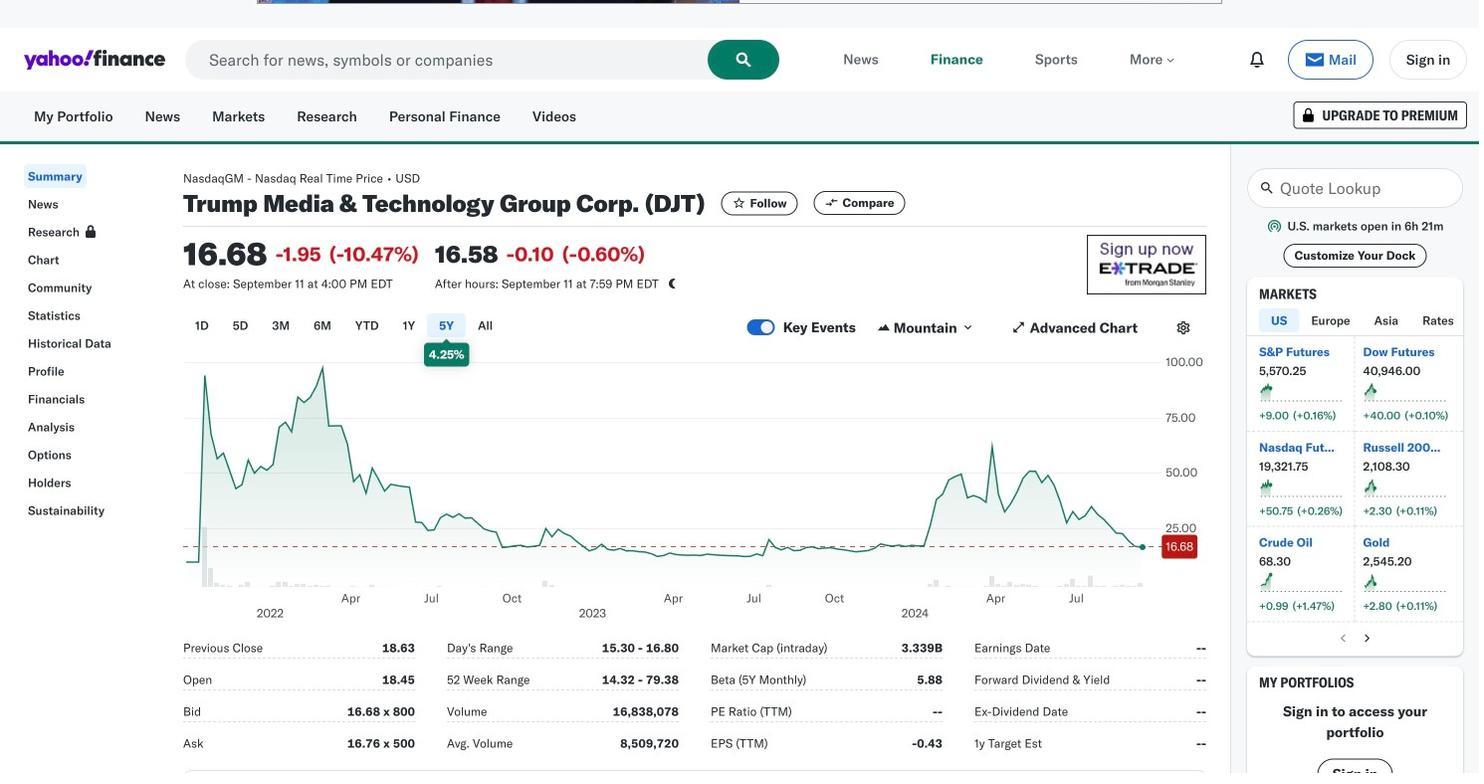 Task type: describe. For each thing, give the bounding box(es) containing it.
prev image
[[1336, 631, 1352, 647]]

Search for news, symbols or companies text field
[[185, 40, 780, 80]]

1 vertical spatial advertisement element
[[1087, 235, 1207, 295]]

djt navigation menubar menu bar
[[0, 160, 159, 523]]



Task type: vqa. For each thing, say whether or not it's contained in the screenshot.
(+1.35%)
no



Task type: locate. For each thing, give the bounding box(es) containing it.
Quote Lookup text field
[[1248, 168, 1464, 208]]

1 horizontal spatial tab list
[[1260, 309, 1480, 336]]

tab list
[[1260, 309, 1480, 336], [183, 311, 748, 367]]

toolbar
[[1241, 40, 1468, 80]]

search image
[[736, 52, 752, 68]]

0 vertical spatial advertisement element
[[257, 0, 1223, 4]]

0 horizontal spatial tab list
[[183, 311, 748, 367]]

None search field
[[185, 40, 780, 80], [1248, 168, 1464, 208], [185, 40, 780, 80]]

none search field quote lookup
[[1248, 168, 1464, 208]]

None checkbox
[[748, 320, 775, 336]]

advertisement element
[[257, 0, 1223, 4], [1087, 235, 1207, 295]]



